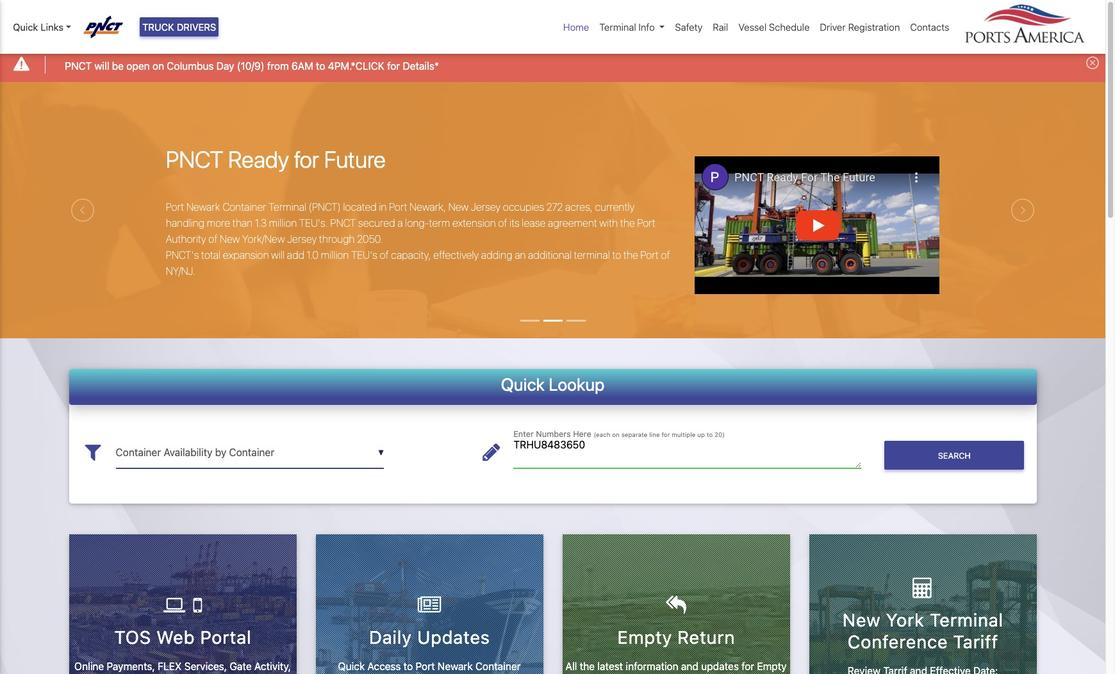 Task type: locate. For each thing, give the bounding box(es) containing it.
0 vertical spatial jersey
[[471, 201, 501, 213]]

272
[[547, 201, 563, 213]]

quick up enter
[[501, 374, 545, 395]]

1 vertical spatial jersey
[[287, 233, 317, 245]]

daily
[[369, 627, 412, 648]]

new up conference
[[843, 610, 881, 631]]

1 vertical spatial empty
[[757, 661, 787, 672]]

on for separate
[[612, 432, 620, 439]]

extension
[[453, 217, 496, 229]]

1 vertical spatial container
[[476, 661, 521, 672]]

its
[[510, 217, 520, 229]]

new up extension at the top left of page
[[449, 201, 469, 213]]

2 horizontal spatial new
[[843, 610, 881, 631]]

pnct
[[65, 60, 92, 72], [166, 146, 223, 173], [331, 217, 356, 229]]

newark inside quick access to port newark container
[[438, 661, 473, 672]]

the right all
[[580, 661, 595, 672]]

1 vertical spatial new
[[220, 233, 240, 245]]

on inside alert
[[153, 60, 164, 72]]

quick left access in the left of the page
[[338, 661, 365, 672]]

container up than
[[223, 201, 267, 213]]

than
[[233, 217, 253, 229]]

quick links
[[13, 21, 63, 33]]

details*
[[403, 60, 439, 72]]

the right "terminal" at top
[[624, 249, 639, 261]]

jersey up extension at the top left of page
[[471, 201, 501, 213]]

terminal left the info in the top right of the page
[[600, 21, 636, 33]]

0 vertical spatial pnct
[[65, 60, 92, 72]]

1 vertical spatial quick
[[501, 374, 545, 395]]

links
[[41, 21, 63, 33]]

1 horizontal spatial quick
[[338, 661, 365, 672]]

pnct inside alert
[[65, 60, 92, 72]]

(pnct)
[[309, 201, 341, 213]]

0 horizontal spatial newark
[[186, 201, 220, 213]]

terminal inside port newark container terminal (pnct) located in port newark, new jersey occupies 272 acres, currently handling more than 1.3 million teu's.                                 pnct secured a long-term extension of its lease agreement with the port authority of new york/new jersey through 2050. pnct's total expansion will add 1.0 million teu's of capacity,                                 effectively adding an additional terminal to the port of ny/nj.
[[269, 201, 307, 213]]

0 vertical spatial will
[[94, 60, 109, 72]]

an
[[515, 249, 526, 261]]

0 horizontal spatial will
[[94, 60, 109, 72]]

quick links link
[[13, 20, 71, 34]]

terminal up teu's.
[[269, 201, 307, 213]]

1 vertical spatial million
[[321, 249, 349, 261]]

vessel
[[739, 21, 767, 33]]

the right with
[[621, 217, 635, 229]]

truck
[[142, 21, 174, 33]]

for inside all the latest information and updates for empty
[[742, 661, 755, 672]]

to right up
[[707, 432, 713, 439]]

newark up more
[[186, 201, 220, 213]]

jersey up add
[[287, 233, 317, 245]]

pnct up handling
[[166, 146, 223, 173]]

close image
[[1087, 57, 1100, 69]]

quick
[[13, 21, 38, 33], [501, 374, 545, 395], [338, 661, 365, 672]]

million right 1.3
[[269, 217, 297, 229]]

1 horizontal spatial will
[[271, 249, 285, 261]]

from
[[267, 60, 289, 72]]

payments,
[[107, 661, 155, 672]]

capacity,
[[391, 249, 431, 261]]

port right in
[[389, 201, 407, 213]]

port down daily updates
[[416, 661, 435, 672]]

1 horizontal spatial pnct
[[166, 146, 223, 173]]

1 vertical spatial terminal
[[269, 201, 307, 213]]

0 horizontal spatial pnct
[[65, 60, 92, 72]]

2 horizontal spatial pnct
[[331, 217, 356, 229]]

newark down updates
[[438, 661, 473, 672]]

empty right updates
[[757, 661, 787, 672]]

1 horizontal spatial newark
[[438, 661, 473, 672]]

1 vertical spatial on
[[612, 432, 620, 439]]

on right (each
[[612, 432, 620, 439]]

pnct will be open on columbus day (10/9) from 6am to 4pm.*click for details* alert
[[0, 47, 1106, 82]]

rail
[[713, 21, 729, 33]]

on inside enter numbers here (each on separate line for multiple up to 20)
[[612, 432, 620, 439]]

4pm.*click
[[328, 60, 385, 72]]

on right open
[[153, 60, 164, 72]]

to
[[316, 60, 325, 72], [613, 249, 621, 261], [707, 432, 713, 439], [404, 661, 413, 672]]

0 horizontal spatial quick
[[13, 21, 38, 33]]

to inside enter numbers here (each on separate line for multiple up to 20)
[[707, 432, 713, 439]]

6am
[[292, 60, 313, 72]]

new
[[449, 201, 469, 213], [220, 233, 240, 245], [843, 610, 881, 631]]

quick access to port newark container
[[338, 661, 521, 675]]

million
[[269, 217, 297, 229], [321, 249, 349, 261]]

0 horizontal spatial terminal
[[269, 201, 307, 213]]

2 vertical spatial terminal
[[930, 610, 1004, 631]]

million down through
[[321, 249, 349, 261]]

will left add
[[271, 249, 285, 261]]

0 vertical spatial container
[[223, 201, 267, 213]]

acres,
[[566, 201, 593, 213]]

on
[[153, 60, 164, 72], [612, 432, 620, 439]]

to right "terminal" at top
[[613, 249, 621, 261]]

tos web portal
[[114, 627, 251, 648]]

2 vertical spatial new
[[843, 610, 881, 631]]

None text field
[[514, 437, 862, 469]]

term
[[429, 217, 450, 229]]

2 horizontal spatial quick
[[501, 374, 545, 395]]

home link
[[558, 15, 595, 39]]

pnct up through
[[331, 217, 356, 229]]

container
[[223, 201, 267, 213], [476, 661, 521, 672]]

open
[[126, 60, 150, 72]]

0 horizontal spatial empty
[[618, 627, 672, 648]]

will inside alert
[[94, 60, 109, 72]]

safety
[[675, 21, 703, 33]]

info
[[639, 21, 655, 33]]

for left details*
[[387, 60, 400, 72]]

will left be
[[94, 60, 109, 72]]

updates
[[417, 627, 490, 648]]

quick inside quick access to port newark container
[[338, 661, 365, 672]]

pnct for pnct will be open on columbus day (10/9) from 6am to 4pm.*click for details*
[[65, 60, 92, 72]]

enter
[[514, 430, 534, 439]]

york
[[886, 610, 925, 631]]

terminal up tariff
[[930, 610, 1004, 631]]

agreement
[[548, 217, 597, 229]]

for right line
[[662, 432, 670, 439]]

quick for quick access to port newark container
[[338, 661, 365, 672]]

1.3
[[255, 217, 267, 229]]

web
[[156, 627, 195, 648]]

0 horizontal spatial million
[[269, 217, 297, 229]]

0 horizontal spatial new
[[220, 233, 240, 245]]

container inside port newark container terminal (pnct) located in port newark, new jersey occupies 272 acres, currently handling more than 1.3 million teu's.                                 pnct secured a long-term extension of its lease agreement with the port authority of new york/new jersey through 2050. pnct's total expansion will add 1.0 million teu's of capacity,                                 effectively adding an additional terminal to the port of ny/nj.
[[223, 201, 267, 213]]

contacts link
[[906, 15, 955, 39]]

1 vertical spatial newark
[[438, 661, 473, 672]]

0 vertical spatial new
[[449, 201, 469, 213]]

columbus
[[167, 60, 214, 72]]

expansion
[[223, 249, 269, 261]]

None text field
[[116, 437, 384, 469]]

1 horizontal spatial container
[[476, 661, 521, 672]]

0 horizontal spatial container
[[223, 201, 267, 213]]

2 vertical spatial pnct
[[331, 217, 356, 229]]

ready
[[228, 146, 289, 173]]

0 vertical spatial on
[[153, 60, 164, 72]]

to right 6am
[[316, 60, 325, 72]]

to right access in the left of the page
[[404, 661, 413, 672]]

lookup
[[549, 374, 605, 395]]

separate
[[622, 432, 648, 439]]

will inside port newark container terminal (pnct) located in port newark, new jersey occupies 272 acres, currently handling more than 1.3 million teu's.                                 pnct secured a long-term extension of its lease agreement with the port authority of new york/new jersey through 2050. pnct's total expansion will add 1.0 million teu's of capacity,                                 effectively adding an additional terminal to the port of ny/nj.
[[271, 249, 285, 261]]

of
[[498, 217, 507, 229], [209, 233, 218, 245], [380, 249, 389, 261], [661, 249, 670, 261]]

1 vertical spatial will
[[271, 249, 285, 261]]

empty up information in the bottom right of the page
[[618, 627, 672, 648]]

quick lookup
[[501, 374, 605, 395]]

2 vertical spatial quick
[[338, 661, 365, 672]]

home
[[564, 21, 589, 33]]

for right ready
[[294, 146, 319, 173]]

1 horizontal spatial on
[[612, 432, 620, 439]]

daily updates
[[369, 627, 490, 648]]

0 vertical spatial quick
[[13, 21, 38, 33]]

authority
[[166, 233, 206, 245]]

for inside alert
[[387, 60, 400, 72]]

vessel schedule link
[[734, 15, 815, 39]]

1 vertical spatial pnct
[[166, 146, 223, 173]]

pnct will be open on columbus day (10/9) from 6am to 4pm.*click for details* link
[[65, 58, 439, 73]]

newark inside port newark container terminal (pnct) located in port newark, new jersey occupies 272 acres, currently handling more than 1.3 million teu's.                                 pnct secured a long-term extension of its lease agreement with the port authority of new york/new jersey through 2050. pnct's total expansion will add 1.0 million teu's of capacity,                                 effectively adding an additional terminal to the port of ny/nj.
[[186, 201, 220, 213]]

0 horizontal spatial on
[[153, 60, 164, 72]]

will
[[94, 60, 109, 72], [271, 249, 285, 261]]

2 vertical spatial the
[[580, 661, 595, 672]]

to inside pnct will be open on columbus day (10/9) from 6am to 4pm.*click for details* link
[[316, 60, 325, 72]]

container down updates
[[476, 661, 521, 672]]

new york terminal conference tariff
[[843, 610, 1004, 653]]

1 horizontal spatial new
[[449, 201, 469, 213]]

pnct left be
[[65, 60, 92, 72]]

quick left links
[[13, 21, 38, 33]]

1 horizontal spatial terminal
[[600, 21, 636, 33]]

portal
[[200, 627, 251, 648]]

0 vertical spatial terminal
[[600, 21, 636, 33]]

2 horizontal spatial terminal
[[930, 610, 1004, 631]]

1 horizontal spatial jersey
[[471, 201, 501, 213]]

1 horizontal spatial empty
[[757, 661, 787, 672]]

day
[[217, 60, 234, 72]]

new down more
[[220, 233, 240, 245]]

pnct for pnct ready for future
[[166, 146, 223, 173]]

0 vertical spatial newark
[[186, 201, 220, 213]]

services,
[[184, 661, 227, 672]]

(10/9)
[[237, 60, 265, 72]]

1 horizontal spatial million
[[321, 249, 349, 261]]

port
[[166, 201, 184, 213], [389, 201, 407, 213], [638, 217, 656, 229], [641, 249, 659, 261], [416, 661, 435, 672]]

flex
[[158, 661, 182, 672]]

for right updates
[[742, 661, 755, 672]]

terminal inside new york terminal conference tariff
[[930, 610, 1004, 631]]

search
[[939, 451, 971, 461]]



Task type: vqa. For each thing, say whether or not it's contained in the screenshot.
TOS Web Portal
yes



Task type: describe. For each thing, give the bounding box(es) containing it.
new inside new york terminal conference tariff
[[843, 610, 881, 631]]

pnct ready for future image
[[0, 82, 1106, 410]]

port inside quick access to port newark container
[[416, 661, 435, 672]]

port right with
[[638, 217, 656, 229]]

to inside port newark container terminal (pnct) located in port newark, new jersey occupies 272 acres, currently handling more than 1.3 million teu's.                                 pnct secured a long-term extension of its lease agreement with the port authority of new york/new jersey through 2050. pnct's total expansion will add 1.0 million teu's of capacity,                                 effectively adding an additional terminal to the port of ny/nj.
[[613, 249, 621, 261]]

updates
[[702, 661, 739, 672]]

with
[[600, 217, 618, 229]]

information
[[626, 661, 679, 672]]

more
[[207, 217, 230, 229]]

newark,
[[410, 201, 446, 213]]

(each
[[594, 432, 611, 439]]

lease
[[522, 217, 546, 229]]

20)
[[715, 432, 725, 439]]

▼
[[378, 448, 384, 458]]

truck drivers
[[142, 21, 216, 33]]

through
[[319, 233, 355, 245]]

york/new
[[242, 233, 285, 245]]

on for columbus
[[153, 60, 164, 72]]

all
[[566, 661, 577, 672]]

for inside enter numbers here (each on separate line for multiple up to 20)
[[662, 432, 670, 439]]

activity,
[[255, 661, 291, 672]]

terminal inside terminal info link
[[600, 21, 636, 33]]

enter numbers here (each on separate line for multiple up to 20)
[[514, 430, 725, 439]]

container inside quick access to port newark container
[[476, 661, 521, 672]]

effectively
[[434, 249, 479, 261]]

occupies
[[503, 201, 544, 213]]

port right "terminal" at top
[[641, 249, 659, 261]]

tos
[[114, 627, 151, 648]]

driver registration link
[[815, 15, 906, 39]]

driver
[[820, 21, 846, 33]]

and
[[682, 661, 699, 672]]

latest
[[598, 661, 623, 672]]

here
[[573, 430, 592, 439]]

drivers
[[177, 21, 216, 33]]

long-
[[405, 217, 429, 229]]

online payments, flex services, gate activity,
[[74, 661, 291, 675]]

rail link
[[708, 15, 734, 39]]

currently
[[595, 201, 635, 213]]

teu's.
[[299, 217, 328, 229]]

tariff
[[954, 632, 999, 653]]

multiple
[[672, 432, 696, 439]]

a
[[398, 217, 403, 229]]

empty inside all the latest information and updates for empty
[[757, 661, 787, 672]]

future
[[324, 146, 386, 173]]

gate
[[230, 661, 252, 672]]

teu's
[[351, 249, 378, 261]]

schedule
[[769, 21, 810, 33]]

1.0
[[307, 249, 319, 261]]

access
[[368, 661, 401, 672]]

pnct will be open on columbus day (10/9) from 6am to 4pm.*click for details*
[[65, 60, 439, 72]]

adding
[[481, 249, 513, 261]]

all the latest information and updates for empty
[[566, 661, 787, 675]]

port newark container terminal (pnct) located in port newark, new jersey occupies 272 acres, currently handling more than 1.3 million teu's.                                 pnct secured a long-term extension of its lease agreement with the port authority of new york/new jersey through 2050. pnct's total expansion will add 1.0 million teu's of capacity,                                 effectively adding an additional terminal to the port of ny/nj.
[[166, 201, 670, 277]]

0 vertical spatial empty
[[618, 627, 672, 648]]

port up handling
[[166, 201, 184, 213]]

return
[[678, 627, 735, 648]]

empty return
[[618, 627, 735, 648]]

ny/nj.
[[166, 265, 196, 277]]

quick for quick lookup
[[501, 374, 545, 395]]

handling
[[166, 217, 205, 229]]

safety link
[[670, 15, 708, 39]]

1 vertical spatial the
[[624, 249, 639, 261]]

pnct's
[[166, 249, 199, 261]]

vessel schedule
[[739, 21, 810, 33]]

truck drivers link
[[140, 17, 219, 37]]

total
[[201, 249, 221, 261]]

conference
[[848, 632, 948, 653]]

additional
[[528, 249, 572, 261]]

numbers
[[536, 430, 571, 439]]

secured
[[358, 217, 395, 229]]

up
[[698, 432, 705, 439]]

located
[[343, 201, 377, 213]]

pnct inside port newark container terminal (pnct) located in port newark, new jersey occupies 272 acres, currently handling more than 1.3 million teu's.                                 pnct secured a long-term extension of its lease agreement with the port authority of new york/new jersey through 2050. pnct's total expansion will add 1.0 million teu's of capacity,                                 effectively adding an additional terminal to the port of ny/nj.
[[331, 217, 356, 229]]

contacts
[[911, 21, 950, 33]]

0 horizontal spatial jersey
[[287, 233, 317, 245]]

terminal
[[574, 249, 610, 261]]

0 vertical spatial million
[[269, 217, 297, 229]]

terminal info link
[[595, 15, 670, 39]]

quick for quick links
[[13, 21, 38, 33]]

0 vertical spatial the
[[621, 217, 635, 229]]

2050.
[[357, 233, 383, 245]]

line
[[650, 432, 660, 439]]

pnct ready for future
[[166, 146, 386, 173]]

the inside all the latest information and updates for empty
[[580, 661, 595, 672]]

search button
[[885, 441, 1025, 470]]

to inside quick access to port newark container
[[404, 661, 413, 672]]



